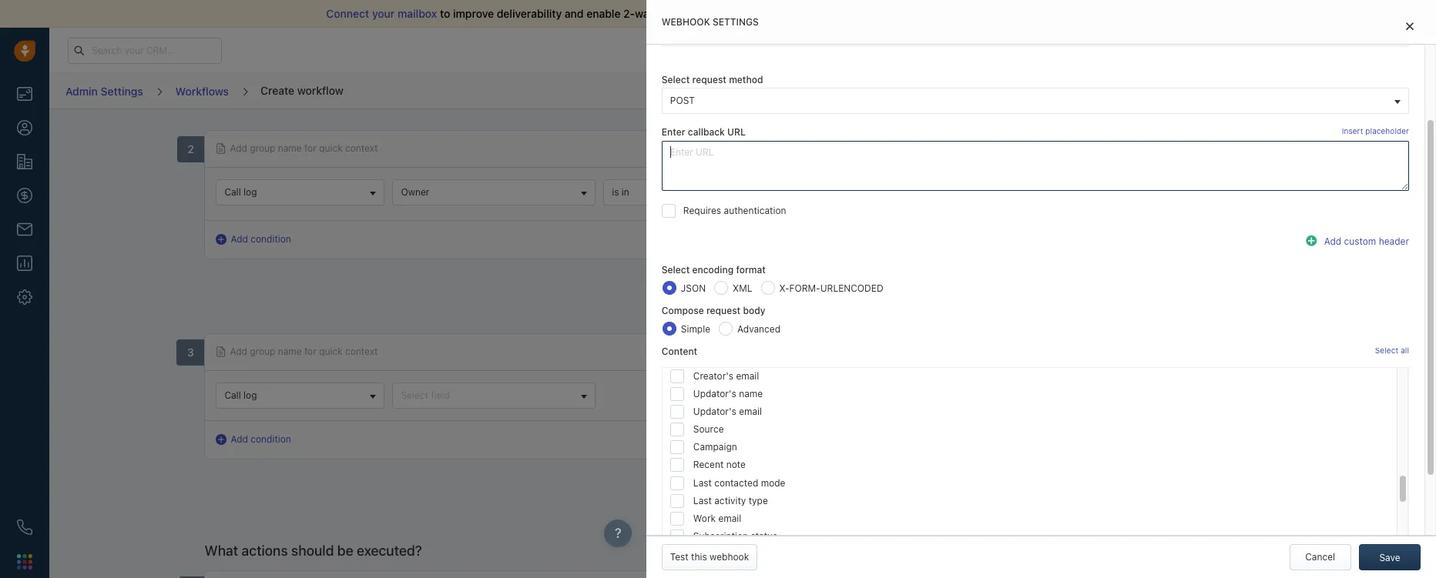 Task type: vqa. For each thing, say whether or not it's contained in the screenshot.
"Inbox" within Inbox link
no



Task type: describe. For each thing, give the bounding box(es) containing it.
call log for second add condition link's call log button
[[225, 390, 257, 402]]

settings for admin settings
[[101, 85, 143, 98]]

Search your CRM... text field
[[68, 37, 222, 64]]

add group name for quick context for second add condition link
[[230, 346, 378, 358]]

create
[[260, 84, 294, 97]]

all
[[1401, 346, 1410, 355]]

enable
[[1376, 85, 1405, 97]]

add custom header link
[[1306, 233, 1410, 248]]

source
[[693, 424, 724, 436]]

content
[[662, 346, 698, 358]]

contacted
[[715, 477, 759, 489]]

workflows
[[175, 85, 229, 98]]

admin settings
[[66, 85, 143, 98]]

x-
[[780, 283, 790, 294]]

add group name for quick context for first add condition link from the top
[[230, 143, 378, 154]]

select for select request method
[[662, 74, 690, 86]]

callback
[[688, 127, 725, 138]]

condition for second add condition link
[[251, 434, 291, 446]]

sync
[[658, 7, 682, 20]]

create workflow
[[260, 84, 344, 97]]

is in
[[612, 187, 629, 198]]

test this webhook
[[670, 552, 749, 563]]

ends
[[1054, 45, 1074, 55]]

call log button for second add condition link
[[216, 383, 385, 409]]

insert
[[1342, 127, 1364, 136]]

1 for from the top
[[304, 143, 317, 154]]

save for save as draft
[[1287, 85, 1308, 97]]

connect your mailbox to improve deliverability and enable 2-way sync of email conversations.
[[326, 7, 802, 20]]

workflows link
[[175, 79, 230, 103]]

enter
[[662, 127, 686, 138]]

work email
[[693, 513, 742, 525]]

cancel for 'save' button
[[1306, 552, 1336, 563]]

log for call log button corresponding to first add condition link from the top
[[244, 187, 257, 198]]

group for second add condition link
[[250, 346, 275, 358]]

format
[[736, 264, 766, 276]]

enable
[[587, 7, 621, 20]]

trial
[[1036, 45, 1052, 55]]

1 vertical spatial name
[[278, 346, 302, 358]]

quick for call log button corresponding to first add condition link from the top
[[319, 143, 343, 154]]

to
[[440, 7, 450, 20]]

21
[[1086, 45, 1095, 55]]

add inside button
[[722, 498, 739, 510]]

campaign
[[693, 442, 737, 453]]

select all
[[1375, 346, 1410, 355]]

json
[[681, 283, 706, 294]]

advanced
[[738, 324, 781, 335]]

plans
[[1181, 44, 1205, 55]]

or link
[[737, 286, 782, 308]]

plus filled image
[[1306, 233, 1319, 245]]

explore
[[1145, 44, 1179, 55]]

log for second add condition link's call log button
[[244, 390, 257, 402]]

recent note
[[693, 460, 746, 471]]

cancel button for 'save' button
[[1290, 545, 1351, 571]]

quick for second add condition link's call log button
[[319, 346, 343, 358]]

select for select field
[[401, 390, 428, 402]]

in inside 'button'
[[622, 187, 629, 198]]

admin
[[66, 85, 98, 98]]

should
[[291, 544, 334, 560]]

what actions should be executed?
[[205, 544, 422, 560]]

email right of
[[698, 7, 725, 20]]

authentication
[[724, 205, 786, 216]]

xml
[[733, 283, 753, 294]]

0 vertical spatial in
[[1076, 45, 1083, 55]]

what
[[205, 544, 238, 560]]

be
[[337, 544, 353, 560]]

creator's
[[693, 370, 734, 382]]

connect
[[326, 7, 369, 20]]

post
[[670, 95, 695, 107]]

call log for call log button corresponding to first add condition link from the top
[[225, 187, 257, 198]]

select for select all
[[1375, 346, 1399, 355]]

× button
[[790, 184, 805, 200]]

add group button
[[699, 491, 776, 517]]

save as draft
[[1287, 85, 1344, 97]]

post button
[[662, 88, 1410, 114]]

enter callback url
[[662, 127, 746, 138]]

×
[[793, 184, 801, 200]]

group inside add group button
[[742, 498, 767, 510]]

is
[[612, 187, 619, 198]]

webhook
[[710, 552, 749, 563]]

add condition for first add condition link from the top
[[231, 234, 291, 245]]

2 vertical spatial name
[[739, 388, 763, 400]]

select field button
[[393, 383, 596, 409]]

body
[[743, 305, 766, 317]]

webhook settings
[[662, 16, 759, 28]]

subscription status
[[693, 531, 778, 543]]

request for method
[[692, 74, 727, 86]]

cancel for "save as draft" button
[[1212, 85, 1242, 97]]

requires
[[683, 205, 721, 216]]

request for body
[[707, 305, 741, 317]]

improve
[[453, 7, 494, 20]]

type
[[749, 495, 768, 507]]

simple
[[681, 324, 711, 335]]

insert placeholder link
[[1342, 126, 1410, 137]]

last contacted mode
[[693, 477, 786, 489]]

brad klo
[[749, 187, 786, 198]]

x-form-urlencoded
[[780, 283, 884, 294]]

executed?
[[357, 544, 422, 560]]

2 add condition link from the top
[[216, 433, 291, 447]]

explore plans link
[[1137, 41, 1214, 59]]

2 for from the top
[[304, 346, 317, 358]]

call for first add condition link from the top
[[225, 187, 241, 198]]

subscription
[[693, 531, 748, 543]]

condition for first add condition link from the top
[[251, 234, 291, 245]]

select request method
[[662, 74, 763, 86]]

email image
[[1284, 44, 1295, 57]]

email for updator's email
[[739, 406, 762, 418]]

this
[[691, 552, 707, 563]]

save as draft button
[[1264, 78, 1353, 104]]

days
[[1097, 45, 1116, 55]]



Task type: locate. For each thing, give the bounding box(es) containing it.
1 add condition from the top
[[231, 234, 291, 245]]

updator's name
[[693, 388, 763, 400]]

and link
[[692, 286, 737, 308], [692, 286, 737, 308]]

your
[[1015, 45, 1034, 55]]

2 context from the top
[[345, 346, 378, 358]]

1 horizontal spatial settings
[[713, 16, 759, 28]]

settings inside admin settings link
[[101, 85, 143, 98]]

0 horizontal spatial in
[[622, 187, 629, 198]]

settings right admin
[[101, 85, 143, 98]]

cancel left 'save' button
[[1306, 552, 1336, 563]]

2 log from the top
[[244, 390, 257, 402]]

2-
[[624, 7, 635, 20]]

dialog containing webhook settings
[[646, 0, 1436, 579]]

0 vertical spatial add group name for quick context
[[230, 143, 378, 154]]

0 vertical spatial call log
[[225, 187, 257, 198]]

close image
[[1406, 22, 1414, 31]]

updator's for updator's email
[[693, 406, 737, 418]]

phone image
[[17, 520, 32, 536]]

test this webhook button
[[662, 545, 758, 571]]

cancel button
[[1196, 78, 1258, 104], [1290, 545, 1351, 571]]

log
[[244, 187, 257, 198], [244, 390, 257, 402]]

select encoding format
[[662, 264, 766, 276]]

cancel button for "save as draft" button
[[1196, 78, 1258, 104]]

1 vertical spatial log
[[244, 390, 257, 402]]

0 vertical spatial call log button
[[216, 180, 385, 206]]

requires authentication
[[683, 205, 786, 216]]

None search field
[[805, 185, 824, 201]]

webhook
[[662, 16, 710, 28]]

2 call log button from the top
[[216, 383, 385, 409]]

2 last from the top
[[693, 495, 712, 507]]

last for last contacted mode
[[693, 477, 712, 489]]

status
[[751, 531, 778, 543]]

1 vertical spatial call
[[225, 390, 241, 402]]

quick
[[319, 143, 343, 154], [319, 346, 343, 358]]

for
[[304, 143, 317, 154], [304, 346, 317, 358]]

1 last from the top
[[693, 477, 712, 489]]

1 vertical spatial add condition
[[231, 434, 291, 446]]

select left all
[[1375, 346, 1399, 355]]

email down activity at bottom
[[719, 513, 742, 525]]

1 quick from the top
[[319, 143, 343, 154]]

context
[[345, 143, 378, 154], [345, 346, 378, 358]]

test
[[670, 552, 689, 563]]

0 vertical spatial quick
[[319, 143, 343, 154]]

custom
[[1344, 235, 1377, 247]]

select up json
[[662, 264, 690, 276]]

call log button
[[216, 180, 385, 206], [216, 383, 385, 409]]

1 vertical spatial quick
[[319, 346, 343, 358]]

1 updator's from the top
[[693, 388, 737, 400]]

owner
[[401, 187, 430, 198]]

1 vertical spatial updator's
[[693, 406, 737, 418]]

0 vertical spatial request
[[692, 74, 727, 86]]

draft
[[1323, 85, 1344, 97]]

select all link
[[1375, 345, 1410, 356]]

2 vertical spatial group
[[742, 498, 767, 510]]

settings for webhook settings
[[713, 16, 759, 28]]

1 context from the top
[[345, 143, 378, 154]]

explore plans
[[1145, 44, 1205, 55]]

0 horizontal spatial save
[[1287, 85, 1308, 97]]

save for save
[[1380, 553, 1401, 564]]

work
[[693, 513, 716, 525]]

last up work at the bottom left
[[693, 495, 712, 507]]

group for first add condition link from the top
[[250, 143, 275, 154]]

0 vertical spatial cancel
[[1212, 85, 1242, 97]]

last down recent
[[693, 477, 712, 489]]

klo
[[772, 187, 786, 198]]

1 horizontal spatial cancel button
[[1290, 545, 1351, 571]]

request up post on the left of the page
[[692, 74, 727, 86]]

0 horizontal spatial cancel
[[1212, 85, 1242, 97]]

1 vertical spatial settings
[[101, 85, 143, 98]]

dialog
[[646, 0, 1436, 579]]

0 vertical spatial call
[[225, 187, 241, 198]]

0 vertical spatial log
[[244, 187, 257, 198]]

1 vertical spatial call log button
[[216, 383, 385, 409]]

header
[[1379, 235, 1410, 247]]

1 condition from the top
[[251, 234, 291, 245]]

1 horizontal spatial cancel
[[1306, 552, 1336, 563]]

is in button
[[604, 180, 729, 206]]

context for first add condition link from the top
[[345, 143, 378, 154]]

in right is
[[622, 187, 629, 198]]

or
[[753, 291, 766, 302]]

2 call log from the top
[[225, 390, 257, 402]]

group
[[250, 143, 275, 154], [250, 346, 275, 358], [742, 498, 767, 510]]

workflow
[[297, 84, 344, 97]]

call for second add condition link
[[225, 390, 241, 402]]

compose request body
[[662, 305, 766, 317]]

1 vertical spatial group
[[250, 346, 275, 358]]

select left field
[[401, 390, 428, 402]]

in left "21"
[[1076, 45, 1083, 55]]

recent
[[693, 460, 724, 471]]

updator's down creator's
[[693, 388, 737, 400]]

mode
[[761, 477, 786, 489]]

placeholder
[[1366, 127, 1410, 136]]

1 vertical spatial add group name for quick context
[[230, 346, 378, 358]]

select for select encoding format
[[662, 264, 690, 276]]

1 vertical spatial condition
[[251, 434, 291, 446]]

1 log from the top
[[244, 187, 257, 198]]

1 vertical spatial save
[[1380, 553, 1401, 564]]

mailbox
[[398, 7, 437, 20]]

updator's up "source"
[[693, 406, 737, 418]]

email down updator's name
[[739, 406, 762, 418]]

1 call from the top
[[225, 187, 241, 198]]

email for work email
[[719, 513, 742, 525]]

last activity type
[[693, 495, 768, 507]]

0 vertical spatial updator's
[[693, 388, 737, 400]]

freshworks switcher image
[[17, 555, 32, 570]]

2 add condition from the top
[[231, 434, 291, 446]]

admin settings link
[[65, 79, 144, 103]]

cancel inside dialog
[[1306, 552, 1336, 563]]

1 vertical spatial add condition link
[[216, 433, 291, 447]]

creator's email
[[693, 370, 759, 382]]

0 vertical spatial settings
[[713, 16, 759, 28]]

and
[[565, 7, 584, 20], [703, 290, 727, 303], [705, 291, 725, 302]]

call
[[225, 187, 241, 198], [225, 390, 241, 402]]

email up updator's name
[[736, 370, 759, 382]]

add condition for second add condition link
[[231, 434, 291, 446]]

2 updator's from the top
[[693, 406, 737, 418]]

1 vertical spatial request
[[707, 305, 741, 317]]

field
[[431, 390, 450, 402]]

Enter URL text field
[[662, 141, 1410, 191]]

2 condition from the top
[[251, 434, 291, 446]]

activity
[[715, 495, 746, 507]]

call log button for first add condition link from the top
[[216, 180, 385, 206]]

connect your mailbox link
[[326, 7, 440, 20]]

updator's
[[693, 388, 737, 400], [693, 406, 737, 418]]

actions
[[242, 544, 288, 560]]

0 vertical spatial group
[[250, 143, 275, 154]]

1 horizontal spatial save
[[1380, 553, 1401, 564]]

0 vertical spatial name
[[278, 143, 302, 154]]

context for second add condition link
[[345, 346, 378, 358]]

select field
[[401, 390, 450, 402]]

1 add group name for quick context from the top
[[230, 143, 378, 154]]

cancel down the explore plans link
[[1212, 85, 1242, 97]]

add
[[230, 143, 247, 154], [231, 234, 248, 245], [1324, 235, 1342, 247], [230, 346, 247, 358], [231, 434, 248, 446], [722, 498, 739, 510]]

cancel button down plans
[[1196, 78, 1258, 104]]

save
[[1287, 85, 1308, 97], [1380, 553, 1401, 564]]

email for creator's email
[[736, 370, 759, 382]]

0 vertical spatial last
[[693, 477, 712, 489]]

your
[[372, 7, 395, 20]]

select inside button
[[401, 390, 428, 402]]

add group
[[722, 498, 767, 510]]

request
[[692, 74, 727, 86], [707, 305, 741, 317]]

enable button
[[1359, 78, 1421, 104]]

settings right of
[[713, 16, 759, 28]]

owner button
[[393, 180, 596, 206]]

request down xml
[[707, 305, 741, 317]]

0 vertical spatial add condition
[[231, 234, 291, 245]]

last for last activity type
[[693, 495, 712, 507]]

0 vertical spatial cancel button
[[1196, 78, 1258, 104]]

1 vertical spatial context
[[345, 346, 378, 358]]

0 horizontal spatial cancel button
[[1196, 78, 1258, 104]]

url
[[728, 127, 746, 138]]

phone element
[[9, 512, 40, 543]]

1 vertical spatial cancel button
[[1290, 545, 1351, 571]]

1 vertical spatial for
[[304, 346, 317, 358]]

0 vertical spatial for
[[304, 143, 317, 154]]

2 add group name for quick context from the top
[[230, 346, 378, 358]]

compose
[[662, 305, 704, 317]]

insert placeholder
[[1342, 127, 1410, 136]]

1 call log button from the top
[[216, 180, 385, 206]]

0 vertical spatial condition
[[251, 234, 291, 245]]

1 vertical spatial cancel
[[1306, 552, 1336, 563]]

0 vertical spatial context
[[345, 143, 378, 154]]

2 quick from the top
[[319, 346, 343, 358]]

1 horizontal spatial in
[[1076, 45, 1083, 55]]

last
[[693, 477, 712, 489], [693, 495, 712, 507]]

note
[[726, 460, 746, 471]]

your trial ends in 21 days
[[1015, 45, 1116, 55]]

0 horizontal spatial settings
[[101, 85, 143, 98]]

0 vertical spatial save
[[1287, 85, 1308, 97]]

2 call from the top
[[225, 390, 241, 402]]

1 call log from the top
[[225, 187, 257, 198]]

save inside dialog
[[1380, 553, 1401, 564]]

select
[[662, 74, 690, 86], [662, 264, 690, 276], [1375, 346, 1399, 355], [401, 390, 428, 402]]

1 vertical spatial last
[[693, 495, 712, 507]]

call log
[[225, 187, 257, 198], [225, 390, 257, 402]]

settings
[[713, 16, 759, 28], [101, 85, 143, 98]]

cancel button left 'save' button
[[1290, 545, 1351, 571]]

as
[[1311, 85, 1321, 97]]

0 vertical spatial add condition link
[[216, 233, 291, 247]]

1 vertical spatial call log
[[225, 390, 257, 402]]

updator's for updator's name
[[693, 388, 737, 400]]

1 add condition link from the top
[[216, 233, 291, 247]]

add group name for quick context
[[230, 143, 378, 154], [230, 346, 378, 358]]

encoding
[[692, 264, 734, 276]]

urlencoded
[[821, 283, 884, 294]]

select up post on the left of the page
[[662, 74, 690, 86]]

1 vertical spatial in
[[622, 187, 629, 198]]

settings inside dialog
[[713, 16, 759, 28]]

method
[[729, 74, 763, 86]]



